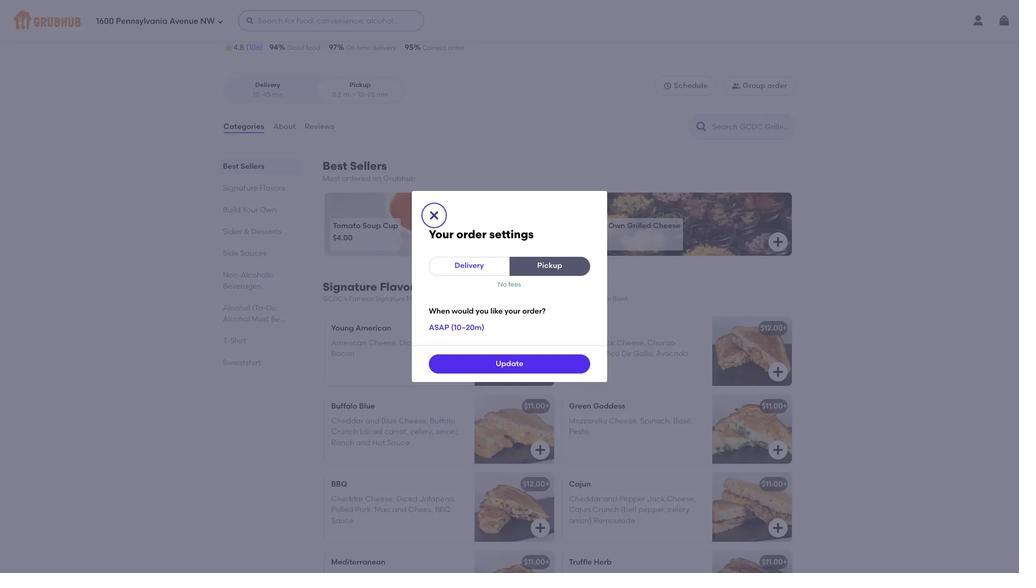 Task type: locate. For each thing, give the bounding box(es) containing it.
cajun
[[569, 480, 591, 489], [569, 506, 591, 515]]

celery, right carrot,
[[410, 428, 434, 437]]

1 horizontal spatial $12.00 +
[[761, 324, 788, 333]]

0 horizontal spatial min
[[272, 91, 284, 98]]

jack inside pepper jack cheese, chorizo crumble, pico de gallo, avocado crema
[[597, 339, 615, 348]]

no
[[498, 281, 507, 288]]

& inside signature flavors gcdc's famous signature flavors: available as a grilled cheese, patty melt, or mac & cheese bowl.
[[582, 295, 586, 303]]

jack inside cheddar and pepper jack cheese, cajun crunch (bell pepper, celery, onion) remoulade
[[647, 495, 665, 504]]

and left chees,
[[392, 506, 407, 515]]

tab
[[223, 303, 297, 325]]

1 horizontal spatial sauce
[[387, 438, 410, 447]]

best inside 'tab'
[[223, 162, 239, 171]]

signature up famous
[[323, 281, 377, 294]]

mozzarella cheese, spinach, basil, pesto
[[569, 417, 692, 437]]

• right mi at the top
[[353, 91, 356, 98]]

own for build your own
[[260, 206, 277, 215]]

diced inside american cheese, diced tomato, bacon
[[400, 339, 421, 348]]

flavors down "best sellers" 'tab'
[[260, 184, 285, 193]]

cheddar up onion)
[[569, 495, 602, 504]]

sellers up signature flavors
[[241, 162, 264, 171]]

fees
[[412, 28, 429, 37]]

pesto
[[569, 428, 589, 437]]

tomato,
[[422, 339, 452, 348]]

0 horizontal spatial •
[[347, 27, 350, 36]]

delivery inside delivery button
[[455, 261, 484, 270]]

0 vertical spatial signature
[[223, 184, 258, 193]]

chees,
[[408, 506, 433, 515]]

pulled
[[331, 506, 353, 515]]

svg image inside schedule button
[[663, 82, 672, 90]]

2 vertical spatial grilled
[[476, 295, 496, 303]]

best up most at the top of page
[[323, 159, 347, 173]]

order right group
[[768, 81, 787, 90]]

jack up pepper, on the bottom right of the page
[[647, 495, 665, 504]]

1600
[[96, 16, 114, 26]]

pickup inside the pickup 0.2 mi • 10–20 min
[[350, 81, 371, 89]]

available
[[432, 295, 460, 303]]

your inside button
[[591, 221, 607, 230]]

update button
[[429, 355, 590, 374]]

1 horizontal spatial crunch
[[593, 506, 619, 515]]

0 vertical spatial $12.00
[[761, 324, 783, 333]]

0 horizontal spatial own
[[260, 206, 277, 215]]

good
[[287, 44, 305, 51]]

schedule
[[674, 81, 708, 90]]

sellers inside 'tab'
[[241, 162, 264, 171]]

delivery for delivery 30–45 min
[[255, 81, 280, 89]]

• inside the pickup 0.2 mi • 10–20 min
[[353, 91, 356, 98]]

mac right or
[[567, 295, 580, 303]]

sweatshirt
[[223, 358, 261, 367]]

option group containing delivery 30–45 min
[[223, 77, 405, 104]]

cheddar up pulled
[[331, 495, 364, 504]]

1 horizontal spatial blue
[[382, 417, 397, 426]]

1 horizontal spatial own
[[609, 221, 625, 230]]

1 vertical spatial bbq
[[435, 506, 451, 515]]

$12.00 +
[[761, 324, 788, 333], [523, 480, 550, 489]]

update
[[496, 360, 524, 369]]

and up remoulade
[[603, 495, 618, 504]]

• left (202)
[[347, 27, 350, 36]]

nw left gcdc
[[200, 16, 215, 26]]

cheese, inside cheddar and blue cheese, buffalo crunch (diced carrot, celery, onion), ranch and hot sauce
[[399, 417, 428, 426]]

famous
[[349, 295, 374, 303]]

& right or
[[582, 295, 586, 303]]

crunch up ranch
[[331, 428, 358, 437]]

non-alcoholic beverages
[[223, 271, 274, 291]]

cheddar inside the cheddar cheese, diced jalapeno, pulled pork, mac and chees, bbq sauce
[[331, 495, 364, 504]]

1 horizontal spatial pennsylvania
[[253, 27, 301, 36]]

buffalo up ranch
[[331, 402, 357, 411]]

$11.00 + for cheddar and blue cheese, buffalo crunch (diced carrot, celery, onion), ranch and hot sauce
[[524, 402, 550, 411]]

bbq inside the cheddar cheese, diced jalapeno, pulled pork, mac and chees, bbq sauce
[[435, 506, 451, 515]]

min right 10–20
[[377, 91, 388, 98]]

your for build your own grilled cheese
[[591, 221, 607, 230]]

main navigation navigation
[[0, 0, 1019, 41]]

asap (10–20m)
[[429, 324, 485, 333]]

1 horizontal spatial pickup
[[537, 261, 562, 270]]

+ for pepper jack cheese, chorizo crumble, pico de gallo, avocado crema
[[783, 324, 788, 333]]

min inside the pickup 0.2 mi • 10–20 min
[[377, 91, 388, 98]]

sides
[[223, 227, 242, 236]]

svg image
[[998, 14, 1011, 27], [246, 16, 254, 25], [217, 18, 223, 25], [663, 82, 672, 90], [428, 209, 441, 222], [772, 236, 785, 249], [772, 366, 785, 378], [534, 444, 547, 456], [772, 522, 785, 534]]

sauce down pulled
[[331, 516, 354, 525]]

avenue inside 1730 pennsylvania avenue nw • (202) 393-4232 • fees
[[302, 27, 329, 36]]

0 vertical spatial sauce
[[387, 438, 410, 447]]

celery, right pepper, on the bottom right of the page
[[668, 506, 691, 515]]

0 vertical spatial avenue
[[169, 16, 198, 26]]

cheddar for cajun
[[569, 495, 602, 504]]

soup
[[362, 221, 381, 230]]

nw inside main navigation navigation
[[200, 16, 215, 26]]

1 vertical spatial american
[[331, 339, 367, 348]]

393-
[[372, 27, 388, 36]]

$12.00
[[761, 324, 783, 333], [523, 480, 545, 489]]

and up (diced
[[365, 417, 380, 426]]

2 min from the left
[[377, 91, 388, 98]]

1 cajun from the top
[[569, 480, 591, 489]]

celery,
[[410, 428, 434, 437], [668, 506, 691, 515]]

sauce down carrot,
[[387, 438, 410, 447]]

pickup up 10–20
[[350, 81, 371, 89]]

crumble,
[[569, 350, 603, 359]]

0 horizontal spatial pepper
[[569, 339, 595, 348]]

side sauces
[[223, 249, 267, 258]]

0 vertical spatial flavors
[[260, 184, 285, 193]]

own inside button
[[609, 221, 625, 230]]

1 vertical spatial $12.00
[[523, 480, 545, 489]]

svg image for mozzarella cheese, spinach, basil, pesto
[[772, 444, 785, 456]]

1 vertical spatial crunch
[[593, 506, 619, 515]]

1 horizontal spatial •
[[353, 91, 356, 98]]

american up american cheese, diced tomato, bacon
[[356, 324, 392, 333]]

0 horizontal spatial sauce
[[331, 516, 354, 525]]

1 vertical spatial flavors
[[380, 281, 420, 294]]

diced inside the cheddar cheese, diced jalapeno, pulled pork, mac and chees, bbq sauce
[[397, 495, 418, 504]]

pennsylvania up 94
[[253, 27, 301, 36]]

(bell
[[621, 506, 637, 515]]

1 vertical spatial build
[[571, 221, 589, 230]]

1 vertical spatial delivery
[[455, 261, 484, 270]]

asap
[[429, 324, 449, 333]]

cheddar inside cheddar and blue cheese, buffalo crunch (diced carrot, celery, onion), ranch and hot sauce
[[331, 417, 364, 426]]

hot
[[372, 438, 385, 447]]

0 horizontal spatial nw
[[200, 16, 215, 26]]

flavors for signature flavors gcdc's famous signature flavors: available as a grilled cheese, patty melt, or mac & cheese bowl.
[[380, 281, 420, 294]]

•
[[347, 27, 350, 36], [406, 27, 409, 36], [353, 91, 356, 98]]

0 vertical spatial own
[[260, 206, 277, 215]]

1 horizontal spatial grilled
[[476, 295, 496, 303]]

0 horizontal spatial $12.00
[[523, 480, 545, 489]]

1 vertical spatial order
[[768, 81, 787, 90]]

1 horizontal spatial bbq
[[435, 506, 451, 515]]

avenue inside main navigation navigation
[[169, 16, 198, 26]]

delivery inside delivery 30–45 min
[[255, 81, 280, 89]]

nw up the 97
[[331, 27, 344, 36]]

0 horizontal spatial best
[[223, 162, 239, 171]]

beverages
[[223, 282, 261, 291]]

on
[[346, 44, 356, 51]]

0 vertical spatial nw
[[200, 16, 215, 26]]

best up signature flavors
[[223, 162, 239, 171]]

melt,
[[542, 295, 557, 303]]

0 vertical spatial pickup
[[350, 81, 371, 89]]

avocado
[[656, 350, 688, 359]]

ordered
[[342, 174, 371, 183]]

cheese, inside the cheddar cheese, diced jalapeno, pulled pork, mac and chees, bbq sauce
[[365, 495, 395, 504]]

1 vertical spatial celery,
[[668, 506, 691, 515]]

1 min from the left
[[272, 91, 284, 98]]

$11.00 + for mozzarella cheese, spinach, basil, pesto
[[762, 402, 788, 411]]

0 horizontal spatial mac
[[375, 506, 391, 515]]

0 horizontal spatial blue
[[359, 402, 375, 411]]

0 vertical spatial cajun
[[569, 480, 591, 489]]

cheddar for pork,
[[331, 495, 364, 504]]

$11.00 for mozzarella cheese, spinach, basil, pesto
[[762, 402, 783, 411]]

sauce inside cheddar and blue cheese, buffalo crunch (diced carrot, celery, onion), ranch and hot sauce
[[387, 438, 410, 447]]

grubhub
[[383, 174, 416, 183]]

2 horizontal spatial •
[[406, 27, 409, 36]]

min
[[272, 91, 284, 98], [377, 91, 388, 98]]

your for build your own
[[242, 206, 258, 215]]

1 vertical spatial cajun
[[569, 506, 591, 515]]

onion),
[[436, 428, 460, 437]]

goddess
[[593, 402, 626, 411]]

flavors up the flavors:
[[380, 281, 420, 294]]

your inside tab
[[242, 206, 258, 215]]

sellers inside the best sellers most ordered on grubhub
[[350, 159, 387, 173]]

0 horizontal spatial pennsylvania
[[116, 16, 168, 26]]

truffle
[[569, 558, 592, 567]]

• right "4232"
[[406, 27, 409, 36]]

own inside tab
[[260, 206, 277, 215]]

cheddar down buffalo blue
[[331, 417, 364, 426]]

1 vertical spatial buffalo
[[430, 417, 455, 426]]

about
[[273, 122, 296, 131]]

diced up chees,
[[397, 495, 418, 504]]

build
[[223, 206, 241, 215], [571, 221, 589, 230]]

pepper inside pepper jack cheese, chorizo crumble, pico de gallo, avocado crema
[[569, 339, 595, 348]]

2 vertical spatial cheese
[[588, 295, 611, 303]]

1 vertical spatial &
[[582, 295, 586, 303]]

min right 30–45
[[272, 91, 284, 98]]

when would you like your order?
[[429, 307, 546, 316]]

build your own grilled cheese
[[571, 221, 681, 230]]

1 vertical spatial grilled
[[627, 221, 651, 230]]

10–20
[[358, 91, 375, 98]]

cheddar inside cheddar and pepper jack cheese, cajun crunch (bell pepper, celery, onion) remoulade
[[569, 495, 602, 504]]

1 horizontal spatial $12.00
[[761, 324, 783, 333]]

0 horizontal spatial celery,
[[410, 428, 434, 437]]

1 horizontal spatial flavors
[[380, 281, 420, 294]]

1 vertical spatial mac
[[375, 506, 391, 515]]

blue
[[359, 402, 375, 411], [382, 417, 397, 426]]

nw
[[200, 16, 215, 26], [331, 27, 344, 36]]

0 vertical spatial jack
[[597, 339, 615, 348]]

pennsylvania inside main navigation navigation
[[116, 16, 168, 26]]

about button
[[273, 108, 296, 146]]

pepper up crumble,
[[569, 339, 595, 348]]

0 vertical spatial &
[[244, 227, 249, 236]]

1 vertical spatial jack
[[647, 495, 665, 504]]

option group
[[223, 77, 405, 104]]

1 vertical spatial cheese
[[653, 221, 681, 230]]

1 horizontal spatial min
[[377, 91, 388, 98]]

cheese, inside cheddar and pepper jack cheese, cajun crunch (bell pepper, celery, onion) remoulade
[[667, 495, 696, 504]]

crunch up remoulade
[[593, 506, 619, 515]]

pennsylvania right "1600"
[[116, 16, 168, 26]]

southwest image
[[713, 317, 792, 386]]

flavors inside tab
[[260, 184, 285, 193]]

mac inside signature flavors gcdc's famous signature flavors: available as a grilled cheese, patty melt, or mac & cheese bowl.
[[567, 295, 580, 303]]

order for correct
[[448, 44, 465, 51]]

mediterranean image
[[475, 551, 554, 573]]

$11.00 for cheddar and blue cheese, buffalo crunch (diced carrot, celery, onion), ranch and hot sauce
[[524, 402, 545, 411]]

american up the bacon
[[331, 339, 367, 348]]

1 vertical spatial blue
[[382, 417, 397, 426]]

delivery 30–45 min
[[252, 81, 284, 98]]

& right "sides"
[[244, 227, 249, 236]]

2 horizontal spatial grilled
[[627, 221, 651, 230]]

2 horizontal spatial your
[[591, 221, 607, 230]]

pickup
[[350, 81, 371, 89], [537, 261, 562, 270]]

sellers up on at left
[[350, 159, 387, 173]]

pickup up melt,
[[537, 261, 562, 270]]

+ for mozzarella cheese, spinach, basil, pesto
[[783, 402, 788, 411]]

herb
[[594, 558, 612, 567]]

build for build your own grilled cheese
[[571, 221, 589, 230]]

cup
[[383, 221, 398, 230]]

1 horizontal spatial best
[[323, 159, 347, 173]]

+ for cheddar cheese, diced jalapeno, pulled pork, mac and chees, bbq sauce
[[545, 480, 550, 489]]

flavors
[[260, 184, 285, 193], [380, 281, 420, 294]]

Search GCDC Grilled Cheese Bar search field
[[711, 122, 793, 132]]

1 horizontal spatial buffalo
[[430, 417, 455, 426]]

buffalo up onion), on the left
[[430, 417, 455, 426]]

blue up carrot,
[[382, 417, 397, 426]]

avenue for 1600 pennsylvania avenue nw
[[169, 16, 198, 26]]

1 vertical spatial pepper
[[619, 495, 645, 504]]

cheese, inside the mozzarella cheese, spinach, basil, pesto
[[609, 417, 639, 426]]

2 vertical spatial signature
[[375, 295, 405, 303]]

97
[[329, 43, 337, 52]]

pepper up (bell
[[619, 495, 645, 504]]

best inside the best sellers most ordered on grubhub
[[323, 159, 347, 173]]

sides & desserts tab
[[223, 226, 297, 237]]

order right correct
[[448, 44, 465, 51]]

1 horizontal spatial mac
[[567, 295, 580, 303]]

pepper inside cheddar and pepper jack cheese, cajun crunch (bell pepper, celery, onion) remoulade
[[619, 495, 645, 504]]

1 horizontal spatial delivery
[[455, 261, 484, 270]]

delivery up signature flavors gcdc's famous signature flavors: available as a grilled cheese, patty melt, or mac & cheese bowl.
[[455, 261, 484, 270]]

signature for signature flavors gcdc's famous signature flavors: available as a grilled cheese, patty melt, or mac & cheese bowl.
[[323, 281, 377, 294]]

pickup inside button
[[537, 261, 562, 270]]

bbq image
[[475, 473, 554, 542]]

de
[[622, 350, 632, 359]]

bbq up pulled
[[331, 480, 347, 489]]

correct
[[423, 44, 446, 51]]

2 vertical spatial order
[[457, 228, 487, 241]]

1 horizontal spatial celery,
[[668, 506, 691, 515]]

american inside american cheese, diced tomato, bacon
[[331, 339, 367, 348]]

pepper
[[569, 339, 595, 348], [619, 495, 645, 504]]

1 vertical spatial diced
[[397, 495, 418, 504]]

order?
[[522, 307, 546, 316]]

and inside the cheddar cheese, diced jalapeno, pulled pork, mac and chees, bbq sauce
[[392, 506, 407, 515]]

0 vertical spatial build
[[223, 206, 241, 215]]

cheese inside button
[[653, 221, 681, 230]]

1 horizontal spatial avenue
[[302, 27, 329, 36]]

$12.00 for pepper jack cheese, chorizo crumble, pico de gallo, avocado crema
[[761, 324, 783, 333]]

order inside button
[[768, 81, 787, 90]]

svg image for american cheese, diced tomato, bacon
[[534, 366, 547, 378]]

2 cajun from the top
[[569, 506, 591, 515]]

build your own
[[223, 206, 277, 215]]

young
[[331, 324, 354, 333]]

signature inside tab
[[223, 184, 258, 193]]

svg image
[[534, 236, 547, 249], [534, 366, 547, 378], [772, 444, 785, 456], [534, 522, 547, 534]]

1 horizontal spatial cheese
[[588, 295, 611, 303]]

order up delivery button
[[457, 228, 487, 241]]

young american image
[[475, 317, 554, 386]]

1 vertical spatial nw
[[331, 27, 344, 36]]

+ for cheddar and pepper jack cheese, cajun crunch (bell pepper, celery, onion) remoulade
[[783, 480, 788, 489]]

grilled inside button
[[627, 221, 651, 230]]

0 horizontal spatial $12.00 +
[[523, 480, 550, 489]]

cheddar
[[331, 417, 364, 426], [331, 495, 364, 504], [569, 495, 602, 504]]

0 vertical spatial pennsylvania
[[116, 16, 168, 26]]

food
[[306, 44, 320, 51]]

+ for cheddar and blue cheese, buffalo crunch (diced carrot, celery, onion), ranch and hot sauce
[[545, 402, 550, 411]]

build inside tab
[[223, 206, 241, 215]]

jack up pico
[[597, 339, 615, 348]]

1 horizontal spatial pepper
[[619, 495, 645, 504]]

bacon
[[331, 350, 355, 359]]

1 vertical spatial $12.00 +
[[523, 480, 550, 489]]

delivery
[[255, 81, 280, 89], [455, 261, 484, 270]]

build up "sides"
[[223, 206, 241, 215]]

delivery up 30–45
[[255, 81, 280, 89]]

mac
[[567, 295, 580, 303], [375, 506, 391, 515]]

0 vertical spatial grilled
[[274, 2, 324, 20]]

0 vertical spatial celery,
[[410, 428, 434, 437]]

and down (diced
[[356, 438, 371, 447]]

1 vertical spatial own
[[609, 221, 625, 230]]

nw inside 1730 pennsylvania avenue nw • (202) 393-4232 • fees
[[331, 27, 344, 36]]

build up pickup button
[[571, 221, 589, 230]]

0 horizontal spatial sellers
[[241, 162, 264, 171]]

1 vertical spatial pennsylvania
[[253, 27, 301, 36]]

on time delivery
[[346, 44, 396, 51]]

0 horizontal spatial your
[[242, 206, 258, 215]]

0 horizontal spatial avenue
[[169, 16, 198, 26]]

+
[[783, 324, 788, 333], [545, 402, 550, 411], [783, 402, 788, 411], [545, 480, 550, 489], [783, 480, 788, 489], [545, 558, 550, 567], [783, 558, 788, 567]]

signature down the best sellers
[[223, 184, 258, 193]]

1730 pennsylvania avenue nw button
[[236, 26, 345, 38]]

best sellers tab
[[223, 161, 297, 172]]

1 horizontal spatial build
[[571, 221, 589, 230]]

0 horizontal spatial flavors
[[260, 184, 285, 193]]

pennsylvania inside 1730 pennsylvania avenue nw • (202) 393-4232 • fees
[[253, 27, 301, 36]]

0 vertical spatial mac
[[567, 295, 580, 303]]

blue inside cheddar and blue cheese, buffalo crunch (diced carrot, celery, onion), ranch and hot sauce
[[382, 417, 397, 426]]

blue up (diced
[[359, 402, 375, 411]]

signature left the flavors:
[[375, 295, 405, 303]]

jack
[[597, 339, 615, 348], [647, 495, 665, 504]]

signature flavors tab
[[223, 183, 297, 194]]

no fees
[[498, 281, 521, 288]]

mediterranean
[[331, 558, 386, 567]]

your
[[242, 206, 258, 215], [591, 221, 607, 230], [429, 228, 454, 241]]

best for best sellers
[[223, 162, 239, 171]]

mac right pork,
[[375, 506, 391, 515]]

0 vertical spatial cheese
[[327, 2, 382, 20]]

0 vertical spatial buffalo
[[331, 402, 357, 411]]

1 vertical spatial signature
[[323, 281, 377, 294]]

0 vertical spatial diced
[[400, 339, 421, 348]]

diced left tomato,
[[400, 339, 421, 348]]

0 horizontal spatial build
[[223, 206, 241, 215]]

0 vertical spatial $12.00 +
[[761, 324, 788, 333]]

when
[[429, 307, 450, 316]]

flavors inside signature flavors gcdc's famous signature flavors: available as a grilled cheese, patty melt, or mac & cheese bowl.
[[380, 281, 420, 294]]

bbq down jalapeno,
[[435, 506, 451, 515]]

1 vertical spatial avenue
[[302, 27, 329, 36]]

build inside button
[[571, 221, 589, 230]]

diced
[[400, 339, 421, 348], [397, 495, 418, 504]]

ranch
[[331, 438, 354, 447]]

1 vertical spatial sauce
[[331, 516, 354, 525]]

green goddess image
[[713, 395, 792, 464]]



Task type: describe. For each thing, give the bounding box(es) containing it.
categories
[[224, 122, 264, 131]]

signature flavors gcdc's famous signature flavors: available as a grilled cheese, patty melt, or mac & cheese bowl.
[[323, 281, 629, 303]]

remoulade
[[594, 516, 635, 525]]

94
[[269, 43, 278, 52]]

onion)
[[569, 516, 592, 525]]

signature for signature flavors
[[223, 184, 258, 193]]

buffalo inside cheddar and blue cheese, buffalo crunch (diced carrot, celery, onion), ranch and hot sauce
[[430, 417, 455, 426]]

cheese inside signature flavors gcdc's famous signature flavors: available as a grilled cheese, patty melt, or mac & cheese bowl.
[[588, 295, 611, 303]]

truffle herb image
[[713, 551, 792, 573]]

bowl.
[[613, 295, 629, 303]]

0 horizontal spatial grilled
[[274, 2, 324, 20]]

and inside cheddar and pepper jack cheese, cajun crunch (bell pepper, celery, onion) remoulade
[[603, 495, 618, 504]]

avenue for 1730 pennsylvania avenue nw • (202) 393-4232 • fees
[[302, 27, 329, 36]]

0 horizontal spatial cheese
[[327, 2, 382, 20]]

like
[[491, 307, 503, 316]]

cajun inside cheddar and pepper jack cheese, cajun crunch (bell pepper, celery, onion) remoulade
[[569, 506, 591, 515]]

grilled inside signature flavors gcdc's famous signature flavors: available as a grilled cheese, patty melt, or mac & cheese bowl.
[[476, 295, 496, 303]]

pico
[[604, 350, 620, 359]]

min inside delivery 30–45 min
[[272, 91, 284, 98]]

reviews button
[[304, 108, 335, 146]]

1730 pennsylvania avenue nw • (202) 393-4232 • fees
[[236, 27, 429, 37]]

$12.00 + for pepper jack cheese, chorizo crumble, pico de gallo, avocado crema
[[761, 324, 788, 333]]

green goddess
[[569, 402, 626, 411]]

order for your
[[457, 228, 487, 241]]

buffalo blue image
[[475, 395, 554, 464]]

diced for tomato,
[[400, 339, 421, 348]]

nw for 1730 pennsylvania avenue nw • (202) 393-4232 • fees
[[331, 27, 344, 36]]

celery, inside cheddar and blue cheese, buffalo crunch (diced carrot, celery, onion), ranch and hot sauce
[[410, 428, 434, 437]]

schedule button
[[654, 77, 717, 96]]

95
[[405, 43, 414, 52]]

cheddar and blue cheese, buffalo crunch (diced carrot, celery, onion), ranch and hot sauce
[[331, 417, 460, 447]]

pickup for pickup 0.2 mi • 10–20 min
[[350, 81, 371, 89]]

best sellers
[[223, 162, 264, 171]]

gcdc grilled cheese bar
[[223, 2, 412, 20]]

(diced
[[360, 428, 383, 437]]

your order settings
[[429, 228, 534, 241]]

green
[[569, 402, 591, 411]]

carrot,
[[385, 428, 409, 437]]

basil,
[[673, 417, 692, 426]]

you
[[476, 307, 489, 316]]

pennsylvania for 1730
[[253, 27, 301, 36]]

(106)
[[246, 43, 263, 52]]

flavors:
[[407, 295, 430, 303]]

jalapeno,
[[419, 495, 456, 504]]

sweatshirt tab
[[223, 357, 297, 368]]

group order
[[743, 81, 787, 90]]

side sauces tab
[[223, 248, 297, 259]]

celery, inside cheddar and pepper jack cheese, cajun crunch (bell pepper, celery, onion) remoulade
[[668, 506, 691, 515]]

build your own grilled cheese button
[[563, 193, 792, 256]]

desserts
[[251, 227, 282, 236]]

delivery
[[372, 44, 396, 51]]

truffle herb
[[569, 558, 612, 567]]

4.8
[[234, 43, 244, 52]]

own for build your own grilled cheese
[[609, 221, 625, 230]]

$11.00 for cheddar and pepper jack cheese, cajun crunch (bell pepper, celery, onion) remoulade
[[762, 480, 783, 489]]

most
[[323, 174, 340, 183]]

mi
[[343, 91, 351, 98]]

cheddar for crunch
[[331, 417, 364, 426]]

search icon image
[[696, 121, 708, 133]]

& inside tab
[[244, 227, 249, 236]]

cheese, inside american cheese, diced tomato, bacon
[[368, 339, 398, 348]]

mac inside the cheddar cheese, diced jalapeno, pulled pork, mac and chees, bbq sauce
[[375, 506, 391, 515]]

buffalo blue
[[331, 402, 375, 411]]

pickup button
[[509, 257, 590, 276]]

spinach,
[[640, 417, 672, 426]]

pennsylvania for 1600
[[116, 16, 168, 26]]

pork,
[[355, 506, 373, 515]]

crunch inside cheddar and blue cheese, buffalo crunch (diced carrot, celery, onion), ranch and hot sauce
[[331, 428, 358, 437]]

nw for 1600 pennsylvania avenue nw
[[200, 16, 215, 26]]

chorizo
[[648, 339, 675, 348]]

sauce inside the cheddar cheese, diced jalapeno, pulled pork, mac and chees, bbq sauce
[[331, 516, 354, 525]]

your
[[505, 307, 521, 316]]

signature flavors
[[223, 184, 285, 193]]

0 vertical spatial blue
[[359, 402, 375, 411]]

build for build your own
[[223, 206, 241, 215]]

pepper jack cheese, chorizo crumble, pico de gallo, avocado crema
[[569, 339, 688, 369]]

svg image for cheddar cheese, diced jalapeno, pulled pork, mac and chees, bbq sauce
[[534, 522, 547, 534]]

$11.00 + for cheddar and pepper jack cheese, cajun crunch (bell pepper, celery, onion) remoulade
[[762, 480, 788, 489]]

(202)
[[352, 27, 370, 36]]

cajun image
[[713, 473, 792, 542]]

sauces
[[240, 249, 267, 258]]

gcdc
[[223, 2, 270, 20]]

(202) 393-4232 button
[[352, 27, 404, 38]]

would
[[452, 307, 474, 316]]

tomato soup cup $4.00
[[333, 221, 398, 243]]

non-alcoholic beverages tab
[[223, 270, 297, 292]]

best for best sellers most ordered on grubhub
[[323, 159, 347, 173]]

gcdc's
[[323, 295, 348, 303]]

fees button
[[412, 27, 429, 39]]

$4.00
[[333, 234, 353, 243]]

cheese, inside pepper jack cheese, chorizo crumble, pico de gallo, avocado crema
[[617, 339, 646, 348]]

alcoholic
[[241, 271, 274, 280]]

sellers for best sellers most ordered on grubhub
[[350, 159, 387, 173]]

1 horizontal spatial your
[[429, 228, 454, 241]]

side
[[223, 249, 239, 258]]

categories button
[[223, 108, 265, 146]]

0 horizontal spatial buffalo
[[331, 402, 357, 411]]

pickup for pickup
[[537, 261, 562, 270]]

$12.00 for cheddar cheese, diced jalapeno, pulled pork, mac and chees, bbq sauce
[[523, 480, 545, 489]]

t-shirt tab
[[223, 336, 297, 347]]

delivery for delivery
[[455, 261, 484, 270]]

mozzarella
[[569, 417, 607, 426]]

order for group
[[768, 81, 787, 90]]

$12.00 + for cheddar cheese, diced jalapeno, pulled pork, mac and chees, bbq sauce
[[523, 480, 550, 489]]

crunch inside cheddar and pepper jack cheese, cajun crunch (bell pepper, celery, onion) remoulade
[[593, 506, 619, 515]]

cheddar cheese, diced jalapeno, pulled pork, mac and chees, bbq sauce
[[331, 495, 456, 525]]

4232
[[387, 27, 404, 36]]

0 horizontal spatial bbq
[[331, 480, 347, 489]]

asap (10–20m) button
[[429, 319, 485, 338]]

t-shirt
[[223, 337, 246, 346]]

diced for jalapeno,
[[397, 495, 418, 504]]

crema
[[569, 360, 594, 369]]

good food
[[287, 44, 320, 51]]

star icon image
[[223, 43, 234, 53]]

sides & desserts
[[223, 227, 282, 236]]

people icon image
[[732, 82, 741, 90]]

flavors for signature flavors
[[260, 184, 285, 193]]

patty
[[524, 295, 541, 303]]

best sellers most ordered on grubhub
[[323, 159, 416, 183]]

0.2
[[332, 91, 341, 98]]

sellers for best sellers
[[241, 162, 264, 171]]

southwest
[[569, 324, 607, 333]]

1730
[[236, 27, 252, 36]]

build your own tab
[[223, 204, 297, 216]]

cheese, inside signature flavors gcdc's famous signature flavors: available as a grilled cheese, patty melt, or mac & cheese bowl.
[[498, 295, 523, 303]]

american cheese, diced tomato, bacon
[[331, 339, 452, 359]]

shirt
[[230, 337, 246, 346]]

delivery button
[[429, 257, 510, 276]]

reviews
[[305, 122, 334, 131]]

pepper,
[[638, 506, 666, 515]]

0 vertical spatial american
[[356, 324, 392, 333]]

as
[[462, 295, 469, 303]]

fees
[[509, 281, 521, 288]]

30–45
[[252, 91, 271, 98]]



Task type: vqa. For each thing, say whether or not it's contained in the screenshot.
the gift
no



